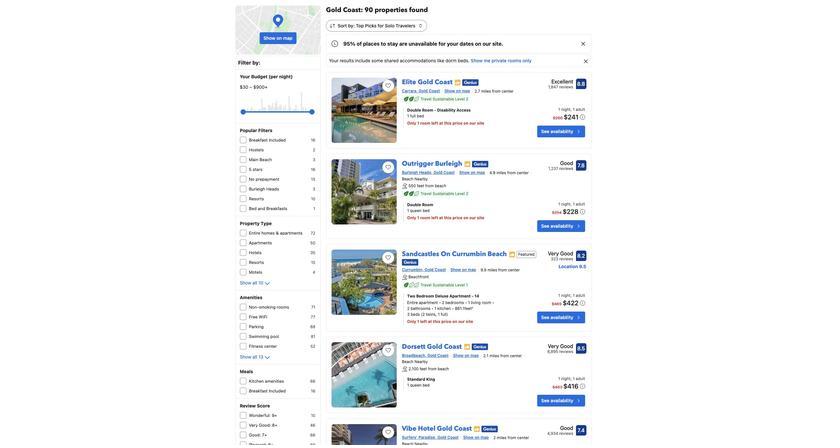 Task type: locate. For each thing, give the bounding box(es) containing it.
0 vertical spatial breakfast included
[[249, 137, 286, 143]]

this down double room link
[[444, 215, 452, 220]]

show on map for carrara, gold coast
[[445, 88, 471, 93]]

0 vertical spatial feet
[[417, 183, 425, 188]]

top
[[356, 23, 364, 28]]

0 vertical spatial bed
[[417, 114, 424, 118]]

vibe hotel gold coast
[[402, 424, 472, 433]]

1 vertical spatial queen
[[410, 383, 422, 388]]

burleigh up 4.9 miles from center beach nearby on the top of page
[[436, 159, 463, 168]]

breakfast down popular filters
[[249, 137, 268, 143]]

night for sandcastles on currumbin beach
[[562, 293, 571, 298]]

sandcastles on currumbin beach
[[402, 250, 507, 258]]

good element for vibe hotel gold coast
[[548, 424, 574, 432]]

$900+
[[254, 84, 268, 90]]

genius discounts available at this property. image
[[463, 79, 479, 86], [463, 79, 479, 86], [472, 161, 489, 167], [472, 161, 489, 167], [402, 259, 419, 266], [402, 259, 419, 266], [472, 344, 488, 350], [472, 344, 488, 350], [482, 426, 498, 432], [482, 426, 498, 432]]

accommodations
[[400, 58, 436, 63]]

good inside good 1,237 reviews
[[561, 160, 574, 166]]

0 vertical spatial entire
[[249, 230, 261, 236]]

- inside double room - disability access 1 full bed only 1 room left at this price on our site
[[435, 108, 437, 113]]

see availability link for elite gold coast
[[538, 126, 586, 137]]

1 vertical spatial very
[[548, 343, 559, 349]]

queen for dorsett
[[410, 383, 422, 388]]

1 horizontal spatial your
[[329, 58, 339, 63]]

0 vertical spatial double
[[408, 108, 421, 113]]

3 good from the top
[[561, 343, 574, 349]]

only down beds
[[408, 319, 417, 324]]

1 vertical spatial breakfast included
[[249, 388, 286, 394]]

this property is part of our preferred partner program. it's committed to providing excellent service and good value. it'll pay us a higher commission if you make a booking. image
[[455, 79, 461, 86], [465, 161, 471, 167], [465, 161, 471, 167], [509, 251, 516, 258], [464, 344, 471, 350]]

1 night , 1 adult up the $422
[[559, 293, 586, 298]]

1 vertical spatial double
[[408, 202, 421, 207]]

adult for dorsett gold coast
[[576, 376, 586, 381]]

sustainable up double room 1 queen bed only 1 room left at this price on our site
[[433, 191, 455, 196]]

queen inside double room 1 queen bed only 1 room left at this price on our site
[[410, 208, 422, 213]]

3 level from the top
[[456, 283, 465, 287]]

1 vertical spatial 16
[[311, 167, 316, 172]]

room for gold
[[422, 108, 434, 113]]

2 double from the top
[[408, 202, 421, 207]]

very good element
[[548, 250, 574, 258], [548, 342, 574, 350]]

price inside double room - disability access 1 full bed only 1 room left at this price on our site
[[453, 121, 463, 126]]

bedroom
[[417, 294, 434, 298]]

breakfast included
[[249, 137, 286, 143], [249, 388, 286, 394]]

- left 14 at bottom right
[[472, 294, 474, 298]]

see availability link down $268
[[538, 126, 586, 137]]

• right "living"
[[493, 300, 495, 305]]

2 vertical spatial travel
[[421, 283, 432, 287]]

0 vertical spatial 16
[[311, 138, 316, 143]]

4 adult from the top
[[576, 376, 586, 381]]

our
[[483, 41, 492, 47], [470, 121, 476, 126], [470, 215, 476, 220], [459, 319, 465, 324]]

entire down two
[[408, 300, 418, 305]]

3 , from the top
[[571, 293, 572, 298]]

swimming pool
[[249, 334, 279, 339]]

see availability for elite gold coast
[[542, 129, 574, 134]]

feet right 550 at the top of page
[[417, 183, 425, 188]]

room inside double room 1 queen bed only 1 room left at this price on our site
[[422, 202, 434, 207]]

queen for outrigger
[[410, 208, 422, 213]]

1 vertical spatial nearby
[[415, 359, 428, 364]]

availability for outrigger burleigh
[[551, 223, 574, 229]]

bed for dorsett
[[423, 383, 430, 388]]

full)
[[441, 312, 448, 317]]

price down "full)"
[[442, 319, 452, 324]]

map for burleigh heads, gold coast
[[477, 170, 485, 175]]

sustainable
[[433, 97, 455, 101], [433, 191, 455, 196], [433, 283, 455, 287]]

2 vertical spatial very
[[249, 423, 258, 428]]

availability
[[551, 129, 574, 134], [551, 223, 574, 229], [551, 314, 574, 320], [551, 398, 574, 403]]

$416
[[564, 382, 579, 390]]

2 see from the top
[[542, 223, 550, 229]]

availability down $469
[[551, 314, 574, 320]]

72
[[311, 231, 316, 236]]

room down 550 feet from beach
[[422, 202, 434, 207]]

0 vertical spatial very
[[548, 251, 559, 257]]

2 good from the top
[[561, 251, 574, 257]]

queen down 550 at the top of page
[[410, 208, 422, 213]]

results
[[340, 58, 354, 63]]

2 horizontal spatial burleigh
[[436, 159, 463, 168]]

2 vertical spatial room
[[482, 300, 492, 305]]

travel sustainable level 2 up double room 1 queen bed only 1 room left at this price on our site
[[421, 191, 469, 196]]

this property is part of our preferred partner program. it's committed to providing excellent service and good value. it'll pay us a higher commission if you make a booking. image for gold
[[464, 344, 471, 350]]

breakfast included down filters
[[249, 137, 286, 143]]

2 66 from the top
[[311, 433, 316, 438]]

miles for 4.9
[[497, 170, 507, 175]]

1 see availability from the top
[[542, 129, 574, 134]]

our down 861.1feet²
[[459, 319, 465, 324]]

0 vertical spatial by:
[[348, 23, 355, 28]]

2 all from the top
[[253, 354, 257, 360]]

at down double room link
[[440, 215, 443, 220]]

site down 861.1feet²
[[466, 319, 474, 324]]

3 sustainable from the top
[[433, 283, 455, 287]]

good
[[561, 160, 574, 166], [561, 251, 574, 257], [561, 343, 574, 349], [561, 425, 574, 431]]

elite gold coast link
[[402, 75, 453, 86]]

very good element left 8.5
[[548, 342, 574, 350]]

1 nearby from the top
[[415, 176, 428, 181]]

1 vertical spatial this
[[444, 215, 452, 220]]

carrara,
[[402, 88, 418, 93]]

1 travel sustainable level 2 from the top
[[421, 97, 469, 101]]

1 1 night , 1 adult from the top
[[559, 107, 586, 112]]

reviews inside excellent 1,847 reviews
[[560, 85, 574, 89]]

1 horizontal spatial burleigh
[[402, 170, 418, 175]]

level
[[456, 97, 465, 101], [456, 191, 465, 196], [456, 283, 465, 287]]

reviews up location
[[560, 257, 574, 261]]

beach for gold
[[438, 366, 449, 371]]

travel for outrigger
[[421, 191, 432, 196]]

1 horizontal spatial for
[[439, 41, 446, 47]]

room inside double room - disability access 1 full bed only 1 room left at this price on our site
[[422, 108, 434, 113]]

show inside dropdown button
[[240, 280, 252, 286]]

at inside double room - disability access 1 full bed only 1 room left at this price on our site
[[440, 121, 443, 126]]

10 down motels
[[259, 280, 264, 286]]

see availability down $463
[[542, 398, 574, 403]]

by:
[[348, 23, 355, 28], [253, 60, 261, 66]]

sandcastles
[[402, 250, 440, 258]]

all down motels
[[253, 280, 257, 286]]

8+
[[272, 423, 278, 428]]

2 vertical spatial 3
[[408, 312, 410, 317]]

, up $241
[[571, 107, 572, 112]]

surfers' paradise, gold coast
[[402, 435, 459, 440]]

1 vertical spatial included
[[269, 388, 286, 394]]

sandcastles on currumbin beach link
[[402, 247, 507, 258]]

2 vertical spatial level
[[456, 283, 465, 287]]

on
[[277, 35, 282, 41], [475, 41, 482, 47], [456, 88, 461, 93], [464, 121, 469, 126], [471, 170, 476, 175], [464, 215, 469, 220], [462, 267, 467, 272], [453, 319, 458, 324], [465, 353, 470, 358], [475, 435, 480, 440]]

travel sustainable level 2
[[421, 97, 469, 101], [421, 191, 469, 196]]

good 1,237 reviews
[[549, 160, 574, 171]]

smoking
[[259, 304, 276, 310]]

sustainable for burleigh
[[433, 191, 455, 196]]

at down twins, in the bottom of the page
[[428, 319, 432, 324]]

excellent
[[552, 79, 574, 85]]

1 vertical spatial by:
[[253, 60, 261, 66]]

budget
[[251, 74, 268, 79]]

1 vertical spatial travel
[[421, 191, 432, 196]]

1 vertical spatial 66
[[311, 433, 316, 438]]

2 vertical spatial site
[[466, 319, 474, 324]]

0 vertical spatial -
[[435, 108, 437, 113]]

0 vertical spatial sustainable
[[433, 97, 455, 101]]

room inside two bedroom deluxe apartment - 14 entire apartment • 2 bedrooms • 1 living room • 2 bathrooms • 1 kitchen • 861.1feet² 3 beds (2 twins, 1 full) only 1 left at this price on our site
[[482, 300, 492, 305]]

1 room from the top
[[422, 108, 434, 113]]

1 vertical spatial only
[[408, 215, 417, 220]]

your for your budget (per night)
[[240, 74, 250, 79]]

nearby for outrigger
[[415, 176, 428, 181]]

coast
[[435, 78, 453, 86], [429, 88, 440, 93], [444, 170, 455, 175], [435, 267, 446, 272], [444, 342, 462, 351], [438, 353, 449, 358], [454, 424, 472, 433], [448, 435, 459, 440]]

beds
[[411, 312, 420, 317]]

0 vertical spatial good:
[[259, 423, 271, 428]]

double inside double room - disability access 1 full bed only 1 room left at this price on our site
[[408, 108, 421, 113]]

center down the featured
[[508, 268, 520, 273]]

323
[[551, 257, 559, 261]]

center right 4.9
[[517, 170, 529, 175]]

availability down $254
[[551, 223, 574, 229]]

0 vertical spatial your
[[329, 58, 339, 63]]

0 vertical spatial 3
[[313, 157, 316, 162]]

2 adult from the top
[[576, 202, 586, 207]]

beds.
[[458, 58, 470, 63]]

gold up beachfront on the bottom of the page
[[425, 267, 434, 272]]

beach for burleigh
[[435, 183, 447, 188]]

your left results
[[329, 58, 339, 63]]

gold down vibe hotel gold coast
[[438, 435, 447, 440]]

travel for sandcastles
[[421, 283, 432, 287]]

coast:
[[343, 6, 363, 14]]

1 vertical spatial room
[[422, 202, 434, 207]]

2 travel sustainable level 2 from the top
[[421, 191, 469, 196]]

bed inside standard king 1 queen bed
[[423, 383, 430, 388]]

2 queen from the top
[[410, 383, 422, 388]]

reviews right 6,895
[[560, 349, 574, 354]]

excellent element
[[549, 78, 574, 85]]

good element for outrigger burleigh
[[549, 159, 574, 167]]

0 vertical spatial beach
[[435, 183, 447, 188]]

3 see from the top
[[542, 314, 550, 320]]

level up the apartment
[[456, 283, 465, 287]]

1 sustainable from the top
[[433, 97, 455, 101]]

room for burleigh
[[422, 202, 434, 207]]

at inside double room 1 queen bed only 1 room left at this price on our site
[[440, 215, 443, 220]]

1 only from the top
[[408, 121, 417, 126]]

from for 550
[[426, 183, 434, 188]]

room inside double room - disability access 1 full bed only 1 room left at this price on our site
[[421, 121, 431, 126]]

from for 2
[[508, 435, 517, 440]]

resorts up bed
[[249, 196, 264, 201]]

3 see availability from the top
[[542, 314, 574, 320]]

2 availability from the top
[[551, 223, 574, 229]]

night
[[562, 107, 571, 112], [562, 202, 571, 207], [562, 293, 571, 298], [562, 376, 571, 381]]

2,100 feet from beach
[[409, 366, 449, 371]]

1 see from the top
[[542, 129, 550, 134]]

3 1 night , 1 adult from the top
[[559, 293, 586, 298]]

adult up $241
[[576, 107, 586, 112]]

1 vertical spatial rooms
[[277, 304, 289, 310]]

1 vertical spatial for
[[439, 41, 446, 47]]

good element left 7.8
[[549, 159, 574, 167]]

2 vertical spatial burleigh
[[249, 186, 265, 192]]

double inside double room 1 queen bed only 1 room left at this price on our site
[[408, 202, 421, 207]]

burleigh down no at the left of page
[[249, 186, 265, 192]]

meals
[[240, 369, 253, 374]]

entire down property type
[[249, 230, 261, 236]]

1 vertical spatial entire
[[408, 300, 418, 305]]

travel down beachfront on the bottom of the page
[[421, 283, 432, 287]]

reviews inside good 4,934 reviews
[[560, 431, 574, 436]]

property
[[240, 221, 260, 226]]

all left 13
[[253, 354, 257, 360]]

reviews inside good 1,237 reviews
[[560, 166, 574, 171]]

travel down 550 feet from beach
[[421, 191, 432, 196]]

very inside very good 323 reviews
[[548, 251, 559, 257]]

9+
[[272, 413, 277, 418]]

bed right 'full'
[[417, 114, 424, 118]]

dorsett
[[402, 342, 426, 351]]

beach down broadbeach,
[[402, 359, 414, 364]]

0 vertical spatial rooms
[[508, 58, 522, 63]]

queen inside standard king 1 queen bed
[[410, 383, 422, 388]]

0 horizontal spatial by:
[[253, 60, 261, 66]]

2 vertical spatial left
[[421, 319, 427, 324]]

resorts up motels
[[249, 260, 264, 265]]

2 room from the top
[[422, 202, 434, 207]]

1 vertical spatial breakfast
[[249, 388, 268, 394]]

$254
[[553, 210, 562, 215]]

price inside double room 1 queen bed only 1 room left at this price on our site
[[453, 215, 463, 220]]

6,895
[[548, 349, 559, 354]]

1 vertical spatial good element
[[548, 424, 574, 432]]

double down 550 at the top of page
[[408, 202, 421, 207]]

0 vertical spatial level
[[456, 97, 465, 101]]

from for 2.1
[[501, 353, 509, 358]]

0 vertical spatial at
[[440, 121, 443, 126]]

see availability
[[542, 129, 574, 134], [542, 223, 574, 229], [542, 314, 574, 320], [542, 398, 574, 403]]

center inside 4.9 miles from center beach nearby
[[517, 170, 529, 175]]

this down twins, in the bottom of the page
[[433, 319, 441, 324]]

, up $228
[[571, 202, 572, 207]]

1 vertical spatial beach
[[438, 366, 449, 371]]

2 vertical spatial price
[[442, 319, 452, 324]]

1 vertical spatial -
[[472, 294, 474, 298]]

center for 9.9 miles from center
[[508, 268, 520, 273]]

nearby inside 4.9 miles from center beach nearby
[[415, 176, 428, 181]]

0 horizontal spatial your
[[240, 74, 250, 79]]

1 inside standard king 1 queen bed
[[408, 383, 409, 388]]

0 vertical spatial room
[[421, 121, 431, 126]]

entire
[[249, 230, 261, 236], [408, 300, 418, 305]]

3 reviews from the top
[[560, 257, 574, 261]]

2 reviews from the top
[[560, 166, 574, 171]]

this property is part of our preferred partner program. it's committed to providing excellent service and good value. it'll pay us a higher commission if you make a booking. image
[[455, 79, 461, 86], [509, 251, 516, 258], [464, 344, 471, 350], [474, 426, 481, 432], [474, 426, 481, 432]]

4 availability from the top
[[551, 398, 574, 403]]

0 vertical spatial site
[[477, 121, 485, 126]]

room down 550 feet from beach
[[421, 215, 431, 220]]

0 vertical spatial very good element
[[548, 250, 574, 258]]

site inside double room - disability access 1 full bed only 1 room left at this price on our site
[[477, 121, 485, 126]]

gold down elite gold coast
[[419, 88, 428, 93]]

group
[[243, 107, 312, 117]]

very good element for 8.5
[[548, 342, 574, 350]]

travel for elite
[[421, 97, 432, 101]]

bedrooms
[[446, 300, 464, 305]]

861.1feet²
[[455, 306, 474, 311]]

1 vertical spatial left
[[432, 215, 439, 220]]

price inside two bedroom deluxe apartment - 14 entire apartment • 2 bedrooms • 1 living room • 2 bathrooms • 1 kitchen • 861.1feet² 3 beds (2 twins, 1 full) only 1 left at this price on our site
[[442, 319, 452, 324]]

outrigger burleigh image
[[332, 159, 397, 224]]

all inside dropdown button
[[253, 280, 257, 286]]

3 see availability link from the top
[[538, 312, 586, 323]]

1 travel from the top
[[421, 97, 432, 101]]

2 vertical spatial sustainable
[[433, 283, 455, 287]]

dates
[[460, 41, 474, 47]]

included down filters
[[269, 137, 286, 143]]

1 vertical spatial your
[[240, 74, 250, 79]]

double room - disability access 1 full bed only 1 room left at this price on our site
[[408, 108, 485, 126]]

0 horizontal spatial entire
[[249, 230, 261, 236]]

center inside the 2.1 miles from center beach nearby
[[510, 353, 522, 358]]

amenities
[[240, 295, 263, 300]]

0 vertical spatial included
[[269, 137, 286, 143]]

1 vertical spatial level
[[456, 191, 465, 196]]

only down 550 at the top of page
[[408, 215, 417, 220]]

filter
[[238, 60, 251, 66]]

2 vertical spatial bed
[[423, 383, 430, 388]]

review score
[[240, 403, 270, 409]]

on
[[441, 250, 451, 258]]

breakfast
[[249, 137, 268, 143], [249, 388, 268, 394]]

0 vertical spatial left
[[432, 121, 439, 126]]

burleigh inside outrigger burleigh link
[[436, 159, 463, 168]]

2 vertical spatial 16
[[311, 389, 316, 394]]

1 all from the top
[[253, 280, 257, 286]]

46
[[311, 423, 316, 428]]

rooms left only
[[508, 58, 522, 63]]

night for outrigger burleigh
[[562, 202, 571, 207]]

currumbin
[[452, 250, 486, 258]]

resorts
[[249, 196, 264, 201], [249, 260, 264, 265]]

good left 8.5
[[561, 343, 574, 349]]

1 adult from the top
[[576, 107, 586, 112]]

from for 2.7
[[493, 89, 501, 94]]

2 vertical spatial only
[[408, 319, 417, 324]]

see availability for outrigger burleigh
[[542, 223, 574, 229]]

1 vertical spatial very good element
[[548, 342, 574, 350]]

breakfast down kitchen
[[249, 388, 268, 394]]

travel sustainable level 2 up disability
[[421, 97, 469, 101]]

1 level from the top
[[456, 97, 465, 101]]

0 vertical spatial only
[[408, 121, 417, 126]]

4 see availability link from the top
[[538, 395, 586, 407]]

beach
[[260, 157, 272, 162], [402, 176, 414, 181], [488, 250, 507, 258], [402, 359, 414, 364]]

1 horizontal spatial entire
[[408, 300, 418, 305]]

miles for 2.1
[[490, 353, 500, 358]]

, up the $422
[[571, 293, 572, 298]]

bed down 550 feet from beach
[[423, 208, 430, 213]]

availability down $268
[[551, 129, 574, 134]]

sustainable up disability
[[433, 97, 455, 101]]

miles inside 4.9 miles from center beach nearby
[[497, 170, 507, 175]]

1 night , 1 adult
[[559, 107, 586, 112], [559, 202, 586, 207], [559, 293, 586, 298], [559, 376, 586, 381]]

see for dorsett gold coast
[[542, 398, 550, 403]]

location 9.5
[[559, 264, 587, 269]]

$463
[[553, 385, 563, 390]]

2 1 night , 1 adult from the top
[[559, 202, 586, 207]]

bed down king
[[423, 383, 430, 388]]

• down bedrooms
[[452, 306, 454, 311]]

2 only from the top
[[408, 215, 417, 220]]

see for sandcastles on currumbin beach
[[542, 314, 550, 320]]

1 reviews from the top
[[560, 85, 574, 89]]

1 vertical spatial room
[[421, 215, 431, 220]]

4 night from the top
[[562, 376, 571, 381]]

good: left 8+
[[259, 423, 271, 428]]

swimming
[[249, 334, 269, 339]]

nearby inside the 2.1 miles from center beach nearby
[[415, 359, 428, 364]]

good element
[[549, 159, 574, 167], [548, 424, 574, 432]]

gold down outrigger burleigh
[[434, 170, 443, 175]]

breakfast included down kitchen amenities
[[249, 388, 286, 394]]

0 horizontal spatial -
[[435, 108, 437, 113]]

sustainable for on
[[433, 283, 455, 287]]

reviews
[[560, 85, 574, 89], [560, 166, 574, 171], [560, 257, 574, 261], [560, 349, 574, 354], [560, 431, 574, 436]]

$228
[[563, 208, 579, 215]]

your results include some shared accommodations like dorm beds. show me private rooms only
[[329, 58, 532, 63]]

1 vertical spatial 3
[[313, 187, 316, 192]]

for left solo
[[378, 23, 384, 28]]

amenities
[[265, 379, 284, 384]]

1 vertical spatial bed
[[423, 208, 430, 213]]

scored 7.4 element
[[576, 425, 587, 436]]

1 vertical spatial travel sustainable level 2
[[421, 191, 469, 196]]

5 reviews from the top
[[560, 431, 574, 436]]

1 vertical spatial feet
[[420, 366, 427, 371]]

show on map for burleigh heads, gold coast
[[460, 170, 485, 175]]

3 only from the top
[[408, 319, 417, 324]]

see availability link down $254
[[538, 220, 586, 232]]

show
[[264, 35, 276, 41], [471, 58, 483, 63], [445, 88, 455, 93], [460, 170, 470, 175], [451, 267, 461, 272], [240, 280, 252, 286], [454, 353, 464, 358], [240, 354, 252, 360], [464, 435, 474, 440]]

from inside 4.9 miles from center beach nearby
[[508, 170, 516, 175]]

2 see availability link from the top
[[538, 220, 586, 232]]

1 good from the top
[[561, 160, 574, 166]]

site down double room - disability access link
[[477, 121, 485, 126]]

from inside the 2.1 miles from center beach nearby
[[501, 353, 509, 358]]

double room 1 queen bed only 1 room left at this price on our site
[[408, 202, 485, 220]]

3 adult from the top
[[576, 293, 586, 298]]

0 horizontal spatial burleigh
[[249, 186, 265, 192]]

2 level from the top
[[456, 191, 465, 196]]

1 66 from the top
[[311, 379, 316, 384]]

1 vertical spatial burleigh
[[402, 170, 418, 175]]

1 horizontal spatial by:
[[348, 23, 355, 28]]

good element left 7.4 at the bottom
[[548, 424, 574, 432]]

1 double from the top
[[408, 108, 421, 113]]

2 , from the top
[[571, 202, 572, 207]]

wonderful: 9+
[[249, 413, 277, 418]]

elite gold coast image
[[332, 78, 397, 143]]

center for 2 miles from center
[[518, 435, 530, 440]]

0 horizontal spatial rooms
[[277, 304, 289, 310]]

site down double room link
[[477, 215, 485, 220]]

feet for outrigger
[[417, 183, 425, 188]]

4 , from the top
[[571, 376, 572, 381]]

very for 8.5
[[548, 343, 559, 349]]

50
[[311, 240, 316, 245]]

very inside very good 6,895 reviews
[[548, 343, 559, 349]]

map for broadbeach, gold coast
[[471, 353, 479, 358]]

gold up surfers' paradise, gold coast
[[437, 424, 453, 433]]

night for dorsett gold coast
[[562, 376, 571, 381]]

4 see from the top
[[542, 398, 550, 403]]

see availability down $268
[[542, 129, 574, 134]]

popular filters
[[240, 128, 273, 133]]

scored 8.5 element
[[576, 343, 587, 354]]

1 queen from the top
[[410, 208, 422, 213]]

2 see availability from the top
[[542, 223, 574, 229]]

0 vertical spatial all
[[253, 280, 257, 286]]

0 vertical spatial resorts
[[249, 196, 264, 201]]

map for carrara, gold coast
[[462, 88, 471, 93]]

0 vertical spatial 66
[[311, 379, 316, 384]]

, for sandcastles on currumbin beach
[[571, 293, 572, 298]]

4 see availability from the top
[[542, 398, 574, 403]]

0 vertical spatial good element
[[549, 159, 574, 167]]

travel sustainable level 2 for gold
[[421, 97, 469, 101]]

travel down the carrara, gold coast
[[421, 97, 432, 101]]

room inside double room 1 queen bed only 1 room left at this price on our site
[[421, 215, 431, 220]]

4 reviews from the top
[[560, 349, 574, 354]]

1 night from the top
[[562, 107, 571, 112]]

beach down the 2.1 miles from center beach nearby
[[438, 366, 449, 371]]

3 night from the top
[[562, 293, 571, 298]]

gold down the dorsett gold coast
[[428, 353, 437, 358]]

at down disability
[[440, 121, 443, 126]]

3 inside two bedroom deluxe apartment - 14 entire apartment • 2 bedrooms • 1 living room • 2 bathrooms • 1 kitchen • 861.1feet² 3 beds (2 twins, 1 full) only 1 left at this price on our site
[[408, 312, 410, 317]]

reviews inside very good 323 reviews
[[560, 257, 574, 261]]

all inside 'dropdown button'
[[253, 354, 257, 360]]

night up the $422
[[562, 293, 571, 298]]

bed inside double room 1 queen bed only 1 room left at this price on our site
[[423, 208, 430, 213]]

2 travel from the top
[[421, 191, 432, 196]]

burleigh heads
[[249, 186, 279, 192]]

4 good from the top
[[561, 425, 574, 431]]

from for 9.9
[[499, 268, 507, 273]]

carrara, gold coast
[[402, 88, 440, 93]]

elite
[[402, 78, 417, 86]]

property type
[[240, 221, 272, 226]]

0 vertical spatial this
[[444, 121, 452, 126]]

good right 1,237
[[561, 160, 574, 166]]

0 vertical spatial for
[[378, 23, 384, 28]]

1 vertical spatial price
[[453, 215, 463, 220]]

left down double room link
[[432, 215, 439, 220]]

hostels
[[249, 147, 264, 152]]

0 vertical spatial price
[[453, 121, 463, 126]]

reviews right 4,934
[[560, 431, 574, 436]]

0 vertical spatial travel sustainable level 2
[[421, 97, 469, 101]]

2 included from the top
[[269, 388, 286, 394]]

10 down 35
[[311, 260, 316, 265]]

3 travel from the top
[[421, 283, 432, 287]]

3 down 15
[[313, 187, 316, 192]]

1
[[559, 107, 561, 112], [573, 107, 575, 112], [408, 114, 409, 118], [418, 121, 420, 126], [559, 202, 561, 207], [573, 202, 575, 207], [314, 206, 316, 211], [408, 208, 409, 213], [418, 215, 420, 220], [466, 283, 468, 287], [559, 293, 561, 298], [573, 293, 575, 298], [469, 300, 470, 305], [435, 306, 437, 311], [438, 312, 440, 317], [418, 319, 420, 324], [559, 376, 561, 381], [573, 376, 575, 381], [408, 383, 409, 388]]

95% of places to stay are unavailable for your dates on our site.
[[344, 41, 504, 47]]

1 see availability link from the top
[[538, 126, 586, 137]]

2 sustainable from the top
[[433, 191, 455, 196]]

1 vertical spatial resorts
[[249, 260, 264, 265]]

0 vertical spatial nearby
[[415, 176, 428, 181]]

by: left top
[[348, 23, 355, 28]]

3 16 from the top
[[311, 389, 316, 394]]

7.8
[[578, 162, 585, 168]]

left inside two bedroom deluxe apartment - 14 entire apartment • 2 bedrooms • 1 living room • 2 bathrooms • 1 kitchen • 861.1feet² 3 beds (2 twins, 1 full) only 1 left at this price on our site
[[421, 319, 427, 324]]

rooms right smoking
[[277, 304, 289, 310]]

77
[[311, 315, 316, 319]]

1 vertical spatial site
[[477, 215, 485, 220]]

1 availability from the top
[[551, 129, 574, 134]]

all for 13
[[253, 354, 257, 360]]

very left 8.5
[[548, 343, 559, 349]]

see availability down $469
[[542, 314, 574, 320]]

2 vertical spatial at
[[428, 319, 432, 324]]

1 vertical spatial all
[[253, 354, 257, 360]]

night for elite gold coast
[[562, 107, 571, 112]]

0 vertical spatial queen
[[410, 208, 422, 213]]

night up $241
[[562, 107, 571, 112]]

2.1
[[484, 353, 489, 358]]

2 nearby from the top
[[415, 359, 428, 364]]

reviews right 1,237
[[560, 166, 574, 171]]

center right 2.7
[[502, 89, 514, 94]]

2 night from the top
[[562, 202, 571, 207]]

included down amenities
[[269, 388, 286, 394]]

main beach
[[249, 157, 272, 162]]

by: for filter
[[253, 60, 261, 66]]

see availability down $254
[[542, 223, 574, 229]]

1 , from the top
[[571, 107, 572, 112]]

see availability link down $463
[[538, 395, 586, 407]]

see
[[542, 129, 550, 134], [542, 223, 550, 229], [542, 314, 550, 320], [542, 398, 550, 403]]

0 vertical spatial breakfast
[[249, 137, 268, 143]]

2
[[466, 97, 469, 101], [313, 147, 316, 152], [466, 191, 469, 196], [442, 300, 445, 305], [408, 306, 410, 311], [494, 435, 496, 440]]

room down the carrara, gold coast
[[421, 121, 431, 126]]

4 1 night , 1 adult from the top
[[559, 376, 586, 381]]

2 vertical spatial this
[[433, 319, 441, 324]]

scored 8.2 element
[[576, 251, 587, 261]]

$30
[[240, 84, 248, 90]]

are
[[400, 41, 408, 47]]

3
[[313, 157, 316, 162], [313, 187, 316, 192], [408, 312, 410, 317]]

miles inside the 2.1 miles from center beach nearby
[[490, 353, 500, 358]]

1 horizontal spatial -
[[472, 294, 474, 298]]

center for 4.9 miles from center beach nearby
[[517, 170, 529, 175]]

0 vertical spatial burleigh
[[436, 159, 463, 168]]

map for currumbin, gold coast
[[468, 267, 477, 272]]

9.5
[[580, 264, 587, 269]]

3 availability from the top
[[551, 314, 574, 320]]

left down disability
[[432, 121, 439, 126]]

- inside two bedroom deluxe apartment - 14 entire apartment • 2 bedrooms • 1 living room • 2 bathrooms • 1 kitchen • 861.1feet² 3 beds (2 twins, 1 full) only 1 left at this price on our site
[[472, 294, 474, 298]]

1 vertical spatial at
[[440, 215, 443, 220]]



Task type: vqa. For each thing, say whether or not it's contained in the screenshot.


Task type: describe. For each thing, give the bounding box(es) containing it.
this property is part of our preferred partner program. it's committed to providing excellent service and good value. it'll pay us a higher commission if you make a booking. image for burleigh
[[465, 161, 471, 167]]

gold up the carrara, gold coast
[[418, 78, 434, 86]]

all for 10
[[253, 280, 257, 286]]

this property is part of our preferred partner program. it's committed to providing excellent service and good value. it'll pay us a higher commission if you make a booking. image for coast
[[464, 344, 471, 350]]

show on map for broadbeach, gold coast
[[454, 353, 479, 358]]

3 for main beach
[[313, 157, 316, 162]]

burleigh for burleigh heads
[[249, 186, 265, 192]]

outrigger burleigh link
[[402, 157, 463, 168]]

paradise,
[[419, 435, 437, 440]]

show me private rooms only link
[[471, 58, 532, 63]]

• up twins, in the bottom of the page
[[432, 306, 434, 311]]

your for your results include some shared accommodations like dorm beds. show me private rooms only
[[329, 58, 339, 63]]

• up 861.1feet²
[[466, 300, 467, 305]]

show on map for surfers' paradise, gold coast
[[464, 435, 489, 440]]

left inside double room 1 queen bed only 1 room left at this price on our site
[[432, 215, 439, 220]]

free
[[249, 314, 258, 319]]

66 for kitchen amenities
[[311, 379, 316, 384]]

scored 8.8 element
[[576, 79, 587, 89]]

see for elite gold coast
[[542, 129, 550, 134]]

like
[[438, 58, 445, 63]]

site inside double room 1 queen bed only 1 room left at this price on our site
[[477, 215, 485, 220]]

1 included from the top
[[269, 137, 286, 143]]

feet for dorsett
[[420, 366, 427, 371]]

show inside button
[[264, 35, 276, 41]]

71
[[312, 305, 316, 310]]

1 breakfast included from the top
[[249, 137, 286, 143]]

see availability link for dorsett gold coast
[[538, 395, 586, 407]]

1 night , 1 adult for dorsett gold coast
[[559, 376, 586, 381]]

our inside double room 1 queen bed only 1 room left at this price on our site
[[470, 215, 476, 220]]

scored 7.8 element
[[576, 160, 587, 171]]

two
[[408, 294, 416, 298]]

show on map inside button
[[264, 35, 293, 41]]

location
[[559, 264, 579, 269]]

standard king 1 queen bed
[[408, 377, 436, 388]]

8.8
[[578, 81, 586, 87]]

see for outrigger burleigh
[[542, 223, 550, 229]]

to
[[381, 41, 386, 47]]

homes
[[262, 230, 275, 236]]

only
[[523, 58, 532, 63]]

very good element for 8.2
[[548, 250, 574, 258]]

double for outrigger
[[408, 202, 421, 207]]

2,100
[[409, 366, 419, 371]]

your budget (per night)
[[240, 74, 293, 79]]

picks
[[365, 23, 377, 28]]

35
[[311, 250, 316, 255]]

site inside two bedroom deluxe apartment - 14 entire apartment • 2 bedrooms • 1 living room • 2 bathrooms • 1 kitchen • 861.1feet² 3 beds (2 twins, 1 full) only 1 left at this price on our site
[[466, 319, 474, 324]]

stay
[[388, 41, 398, 47]]

66 for good: 7+
[[311, 433, 316, 438]]

adult for elite gold coast
[[576, 107, 586, 112]]

featured
[[519, 252, 535, 257]]

reviews inside very good 6,895 reviews
[[560, 349, 574, 354]]

see availability link for sandcastles on currumbin beach
[[538, 312, 586, 323]]

gold coast: 90 properties found
[[326, 6, 428, 14]]

• down deluxe
[[439, 300, 441, 305]]

miles for 2.7
[[482, 89, 491, 94]]

show inside 'dropdown button'
[[240, 354, 252, 360]]

entire inside two bedroom deluxe apartment - 14 entire apartment • 2 bedrooms • 1 living room • 2 bathrooms • 1 kitchen • 861.1feet² 3 beds (2 twins, 1 full) only 1 left at this price on our site
[[408, 300, 418, 305]]

at inside two bedroom deluxe apartment - 14 entire apartment • 2 bedrooms • 1 living room • 2 bathrooms • 1 kitchen • 861.1feet² 3 beds (2 twins, 1 full) only 1 left at this price on our site
[[428, 319, 432, 324]]

shared
[[385, 58, 399, 63]]

2.7
[[475, 89, 481, 94]]

only inside two bedroom deluxe apartment - 14 entire apartment • 2 bedrooms • 1 living room • 2 bathrooms • 1 kitchen • 861.1feet² 3 beds (2 twins, 1 full) only 1 left at this price on our site
[[408, 319, 417, 324]]

, for dorsett gold coast
[[571, 376, 572, 381]]

solo
[[385, 23, 395, 28]]

reviews for outrigger burleigh
[[560, 166, 574, 171]]

access
[[457, 108, 471, 113]]

15
[[311, 177, 316, 182]]

from for 2,100
[[428, 366, 437, 371]]

reviews for vibe hotel gold coast
[[560, 431, 574, 436]]

broadbeach, gold coast
[[402, 353, 449, 358]]

our inside double room - disability access 1 full bed only 1 room left at this price on our site
[[470, 121, 476, 126]]

$30 – $900+
[[240, 84, 268, 90]]

reviews for elite gold coast
[[560, 85, 574, 89]]

2 breakfast included from the top
[[249, 388, 286, 394]]

level for on
[[456, 283, 465, 287]]

3 for burleigh heads
[[313, 187, 316, 192]]

kitchen
[[438, 306, 451, 311]]

1 breakfast from the top
[[249, 137, 268, 143]]

show all 13
[[240, 354, 264, 360]]

non-smoking rooms
[[249, 304, 289, 310]]

search results updated. gold coast: 90 properties found. element
[[326, 6, 592, 15]]

apartment
[[419, 300, 438, 305]]

1 vertical spatial good:
[[249, 432, 261, 438]]

double room link
[[408, 202, 518, 208]]

outrigger burleigh
[[402, 159, 463, 168]]

our inside two bedroom deluxe apartment - 14 entire apartment • 2 bedrooms • 1 living room • 2 bathrooms • 1 kitchen • 861.1feet² 3 beds (2 twins, 1 full) only 1 left at this price on our site
[[459, 319, 465, 324]]

gold up sort
[[326, 6, 342, 14]]

0 horizontal spatial for
[[378, 23, 384, 28]]

5
[[249, 167, 252, 172]]

2 breakfast from the top
[[249, 388, 268, 394]]

this property is part of our preferred partner program. it's committed to providing excellent service and good value. it'll pay us a higher commission if you make a booking. image for currumbin
[[509, 251, 516, 258]]

8.5
[[578, 345, 586, 351]]

sandcastles on currumbin beach image
[[332, 250, 397, 315]]

this property is part of our preferred partner program. it's committed to providing excellent service and good value. it'll pay us a higher commission if you make a booking. image for gold
[[474, 426, 481, 432]]

score
[[257, 403, 270, 409]]

1 night , 1 adult for elite gold coast
[[559, 107, 586, 112]]

twins,
[[426, 312, 437, 317]]

fitness
[[249, 344, 263, 349]]

10 up 46 at bottom
[[311, 413, 316, 418]]

center down pool at the bottom of the page
[[264, 344, 277, 349]]

1 night , 1 adult for outrigger burleigh
[[559, 202, 586, 207]]

only inside double room 1 queen bed only 1 room left at this price on our site
[[408, 215, 417, 220]]

beach inside 4.9 miles from center beach nearby
[[402, 176, 414, 181]]

good: 7+
[[249, 432, 267, 438]]

motels
[[249, 270, 262, 275]]

bed inside double room - disability access 1 full bed only 1 room left at this price on our site
[[417, 114, 424, 118]]

good 4,934 reviews
[[548, 425, 574, 436]]

availability for elite gold coast
[[551, 129, 574, 134]]

10 inside show all 10 dropdown button
[[259, 280, 264, 286]]

properties
[[375, 6, 408, 14]]

by: for sort
[[348, 23, 355, 28]]

miles for 2
[[497, 435, 507, 440]]

(2
[[421, 312, 425, 317]]

adult for sandcastles on currumbin beach
[[576, 293, 586, 298]]

adult for outrigger burleigh
[[576, 202, 586, 207]]

level for gold
[[456, 97, 465, 101]]

1 night , 1 adult for sandcastles on currumbin beach
[[559, 293, 586, 298]]

bathrooms
[[411, 306, 431, 311]]

this inside two bedroom deluxe apartment - 14 entire apartment • 2 bedrooms • 1 living room • 2 bathrooms • 1 kitchen • 861.1feet² 3 beds (2 twins, 1 full) only 1 left at this price on our site
[[433, 319, 441, 324]]

90
[[365, 6, 373, 14]]

places
[[363, 41, 380, 47]]

good inside good 4,934 reviews
[[561, 425, 574, 431]]

gold up broadbeach, gold coast
[[427, 342, 443, 351]]

2 resorts from the top
[[249, 260, 264, 265]]

your
[[447, 41, 459, 47]]

vibe
[[402, 424, 417, 433]]

wonderful:
[[249, 413, 271, 418]]

bed for outrigger
[[423, 208, 430, 213]]

free wifi
[[249, 314, 268, 319]]

1 16 from the top
[[311, 138, 316, 143]]

beach inside the 2.1 miles from center beach nearby
[[402, 359, 414, 364]]

show on map for currumbin, gold coast
[[451, 267, 477, 272]]

disability
[[438, 108, 456, 113]]

excellent 1,847 reviews
[[549, 79, 574, 89]]

pool
[[271, 334, 279, 339]]

13
[[259, 354, 264, 360]]

non-
[[249, 304, 259, 310]]

, for elite gold coast
[[571, 107, 572, 112]]

travel sustainable level 2 for burleigh
[[421, 191, 469, 196]]

only inside double room - disability access 1 full bed only 1 room left at this price on our site
[[408, 121, 417, 126]]

dorm
[[446, 58, 457, 63]]

on inside button
[[277, 35, 282, 41]]

very good: 8+
[[249, 423, 278, 428]]

550 feet from beach
[[409, 183, 447, 188]]

show all 13 button
[[240, 354, 271, 362]]

miles for 9.9
[[488, 268, 498, 273]]

$422
[[563, 299, 579, 307]]

$469
[[552, 301, 562, 306]]

left inside double room - disability access 1 full bed only 1 room left at this price on our site
[[432, 121, 439, 126]]

standard king link
[[408, 377, 518, 382]]

availability for sandcastles on currumbin beach
[[551, 314, 574, 320]]

me
[[484, 58, 491, 63]]

2 16 from the top
[[311, 167, 316, 172]]

currumbin, gold coast
[[402, 267, 446, 272]]

stars
[[253, 167, 263, 172]]

night)
[[279, 74, 293, 79]]

center for 2.1 miles from center beach nearby
[[510, 353, 522, 358]]

unavailable
[[409, 41, 438, 47]]

4.9 miles from center beach nearby
[[402, 170, 529, 181]]

main
[[249, 157, 259, 162]]

breakfasts
[[267, 206, 287, 211]]

site.
[[493, 41, 504, 47]]

no
[[249, 177, 255, 182]]

level for burleigh
[[456, 191, 465, 196]]

see availability for sandcastles on currumbin beach
[[542, 314, 574, 320]]

map for surfers' paradise, gold coast
[[481, 435, 489, 440]]

this inside double room 1 queen bed only 1 room left at this price on our site
[[444, 215, 452, 220]]

sort by: top picks for solo travelers
[[338, 23, 416, 28]]

apartment
[[450, 294, 471, 298]]

beach up 9.9 miles from center
[[488, 250, 507, 258]]

availability for dorsett gold coast
[[551, 398, 574, 403]]

550
[[409, 183, 416, 188]]

this property is part of our preferred partner program. it's committed to providing excellent service and good value. it'll pay us a higher commission if you make a booking. image for on
[[509, 251, 516, 258]]

this inside double room - disability access 1 full bed only 1 room left at this price on our site
[[444, 121, 452, 126]]

9.9 miles from center
[[481, 268, 520, 273]]

good inside very good 6,895 reviews
[[561, 343, 574, 349]]

on inside double room - disability access 1 full bed only 1 room left at this price on our site
[[464, 121, 469, 126]]

1 resorts from the top
[[249, 196, 264, 201]]

7.4
[[578, 427, 585, 433]]

burleigh for burleigh heads, gold coast
[[402, 170, 418, 175]]

10 down 15
[[311, 196, 316, 201]]

see availability for dorsett gold coast
[[542, 398, 574, 403]]

see availability link for outrigger burleigh
[[538, 220, 586, 232]]

map inside button
[[283, 35, 293, 41]]

52
[[311, 344, 316, 349]]

on inside double room 1 queen bed only 1 room left at this price on our site
[[464, 215, 469, 220]]

1 horizontal spatial rooms
[[508, 58, 522, 63]]

good inside very good 323 reviews
[[561, 251, 574, 257]]

outrigger
[[402, 159, 434, 168]]

include
[[355, 58, 371, 63]]

from for 4.9
[[508, 170, 516, 175]]

–
[[250, 84, 252, 90]]

our left 'site.' on the top of page
[[483, 41, 492, 47]]

4
[[313, 270, 316, 275]]

sustainable for gold
[[433, 97, 455, 101]]

very for 8.2
[[548, 251, 559, 257]]

4.9
[[490, 170, 496, 175]]

beach right main
[[260, 157, 272, 162]]

nearby for dorsett
[[415, 359, 428, 364]]

on inside two bedroom deluxe apartment - 14 entire apartment • 2 bedrooms • 1 living room • 2 bathrooms • 1 kitchen • 861.1feet² 3 beds (2 twins, 1 full) only 1 left at this price on our site
[[453, 319, 458, 324]]

, for outrigger burleigh
[[571, 202, 572, 207]]

dorsett gold coast image
[[332, 342, 397, 407]]



